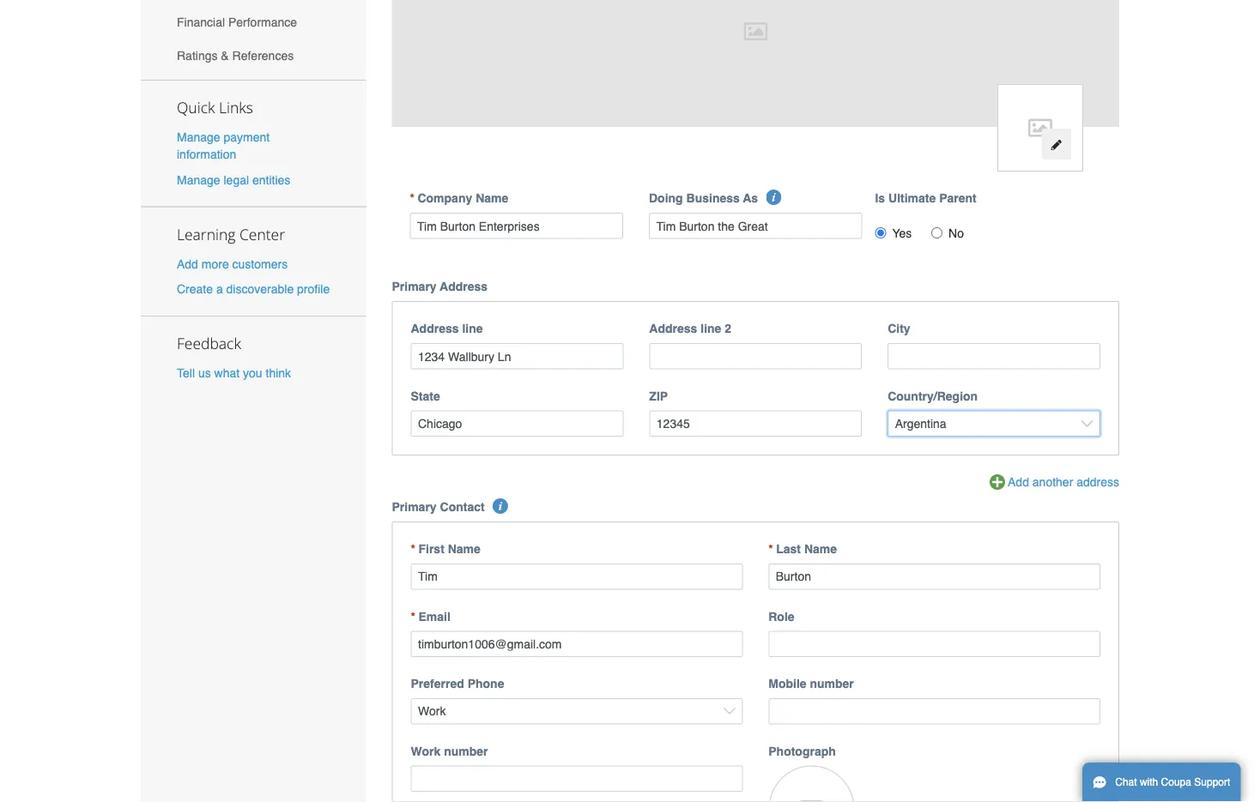 Task type: describe. For each thing, give the bounding box(es) containing it.
performance
[[228, 15, 297, 29]]

&
[[221, 48, 229, 62]]

links
[[219, 98, 253, 118]]

* for * first name
[[411, 542, 415, 556]]

chat
[[1115, 777, 1137, 789]]

work number
[[411, 745, 488, 758]]

Address line text field
[[411, 343, 623, 370]]

discoverable
[[226, 282, 294, 296]]

number for mobile number
[[810, 677, 854, 691]]

tell us what you think
[[177, 366, 291, 380]]

chat with coupa support
[[1115, 777, 1230, 789]]

financial performance link
[[141, 6, 366, 39]]

add more customers link
[[177, 257, 288, 271]]

financial performance
[[177, 15, 297, 29]]

primary for primary contact
[[392, 500, 437, 514]]

yes
[[892, 227, 912, 240]]

line for address line
[[462, 322, 483, 336]]

manage for manage legal entities
[[177, 173, 220, 187]]

what
[[214, 366, 240, 380]]

manage legal entities link
[[177, 173, 290, 187]]

is
[[875, 192, 885, 205]]

think
[[266, 366, 291, 380]]

doing
[[649, 192, 683, 205]]

* first name
[[411, 542, 481, 556]]

work
[[411, 745, 441, 758]]

name for * last name
[[804, 542, 837, 556]]

primary contact
[[392, 500, 485, 514]]

Role text field
[[768, 631, 1100, 658]]

information
[[177, 148, 236, 161]]

address for address line 2
[[649, 322, 697, 336]]

mobile number
[[768, 677, 854, 691]]

Mobile number text field
[[768, 699, 1100, 725]]

primary for primary address
[[392, 280, 437, 294]]

learning center
[[177, 224, 285, 244]]

Work number text field
[[411, 766, 743, 792]]

Doing Business As text field
[[649, 213, 862, 239]]

support
[[1194, 777, 1230, 789]]

tell
[[177, 366, 195, 380]]

quick links
[[177, 98, 253, 118]]

us
[[198, 366, 211, 380]]

payment
[[224, 131, 270, 144]]

chat with coupa support button
[[1082, 763, 1241, 803]]

number for work number
[[444, 745, 488, 758]]

entities
[[252, 173, 290, 187]]

email
[[418, 610, 450, 624]]

parent
[[939, 192, 977, 205]]

address up address line
[[440, 280, 488, 294]]

* for * last name
[[768, 542, 773, 556]]

change image image
[[1050, 139, 1062, 151]]

role
[[768, 610, 795, 624]]

address line
[[411, 322, 483, 336]]

City text field
[[888, 343, 1100, 370]]

name for * company name
[[476, 192, 508, 205]]

preferred
[[411, 677, 464, 691]]

learning
[[177, 224, 236, 244]]

city
[[888, 322, 910, 336]]

more
[[202, 257, 229, 271]]

customers
[[232, 257, 288, 271]]

manage payment information link
[[177, 131, 270, 161]]

business
[[686, 192, 740, 205]]

address line 2
[[649, 322, 731, 336]]

add for add another address
[[1008, 476, 1029, 489]]

ratings & references link
[[141, 39, 366, 72]]

create a discoverable profile
[[177, 282, 330, 296]]

with
[[1140, 777, 1158, 789]]

first
[[418, 542, 444, 556]]

legal
[[224, 173, 249, 187]]

photograph image
[[768, 766, 854, 803]]



Task type: vqa. For each thing, say whether or not it's contained in the screenshot.
coupa supplier portal image on the bottom
no



Task type: locate. For each thing, give the bounding box(es) containing it.
mobile
[[768, 677, 807, 691]]

* company name
[[410, 192, 508, 205]]

name right last
[[804, 542, 837, 556]]

1 vertical spatial manage
[[177, 173, 220, 187]]

line for address line 2
[[701, 322, 721, 336]]

None radio
[[875, 228, 886, 239], [931, 228, 943, 239], [875, 228, 886, 239], [931, 228, 943, 239]]

create
[[177, 282, 213, 296]]

line
[[462, 322, 483, 336], [701, 322, 721, 336]]

state
[[411, 389, 440, 403]]

1 horizontal spatial number
[[810, 677, 854, 691]]

manage legal entities
[[177, 173, 290, 187]]

line up address line text box at the top of page
[[462, 322, 483, 336]]

Address line 2 text field
[[649, 343, 862, 370]]

a
[[216, 282, 223, 296]]

ratings
[[177, 48, 218, 62]]

State text field
[[411, 411, 623, 437]]

name right company
[[476, 192, 508, 205]]

financial
[[177, 15, 225, 29]]

primary address
[[392, 280, 488, 294]]

zip
[[649, 389, 668, 403]]

0 horizontal spatial line
[[462, 322, 483, 336]]

* left company
[[410, 192, 415, 205]]

2
[[725, 322, 731, 336]]

add
[[177, 257, 198, 271], [1008, 476, 1029, 489]]

0 vertical spatial manage
[[177, 131, 220, 144]]

photograph
[[768, 745, 836, 758]]

no
[[949, 227, 964, 240]]

background image
[[392, 0, 1119, 127]]

another
[[1033, 476, 1073, 489]]

address
[[1077, 476, 1119, 489]]

1 vertical spatial primary
[[392, 500, 437, 514]]

0 vertical spatial number
[[810, 677, 854, 691]]

manage
[[177, 131, 220, 144], [177, 173, 220, 187]]

1 vertical spatial number
[[444, 745, 488, 758]]

2 primary from the top
[[392, 500, 437, 514]]

logo image
[[997, 84, 1083, 172]]

* email
[[411, 610, 450, 624]]

address left "2"
[[649, 322, 697, 336]]

0 vertical spatial primary
[[392, 280, 437, 294]]

phone
[[468, 677, 504, 691]]

2 line from the left
[[701, 322, 721, 336]]

number right "work"
[[444, 745, 488, 758]]

1 horizontal spatial line
[[701, 322, 721, 336]]

* left email
[[411, 610, 415, 624]]

tell us what you think button
[[177, 365, 291, 382]]

*
[[410, 192, 415, 205], [411, 542, 415, 556], [768, 542, 773, 556], [411, 610, 415, 624]]

0 vertical spatial add
[[177, 257, 198, 271]]

None text field
[[411, 564, 743, 590], [768, 564, 1100, 590], [411, 564, 743, 590], [768, 564, 1100, 590]]

None text field
[[410, 213, 623, 239], [411, 631, 743, 658], [410, 213, 623, 239], [411, 631, 743, 658]]

last
[[776, 542, 801, 556]]

0 horizontal spatial add
[[177, 257, 198, 271]]

manage down information on the left of the page
[[177, 173, 220, 187]]

coupa
[[1161, 777, 1191, 789]]

profile
[[297, 282, 330, 296]]

2 manage from the top
[[177, 173, 220, 187]]

1 manage from the top
[[177, 131, 220, 144]]

* left first
[[411, 542, 415, 556]]

add more customers
[[177, 257, 288, 271]]

as
[[743, 192, 758, 205]]

number
[[810, 677, 854, 691], [444, 745, 488, 758]]

additional information image
[[766, 190, 781, 205]]

* for * email
[[411, 610, 415, 624]]

* left last
[[768, 542, 773, 556]]

address
[[440, 280, 488, 294], [411, 322, 459, 336], [649, 322, 697, 336]]

ratings & references
[[177, 48, 294, 62]]

1 vertical spatial add
[[1008, 476, 1029, 489]]

1 line from the left
[[462, 322, 483, 336]]

0 horizontal spatial number
[[444, 745, 488, 758]]

* for * company name
[[410, 192, 415, 205]]

ultimate
[[888, 192, 936, 205]]

preferred phone
[[411, 677, 504, 691]]

contact
[[440, 500, 485, 514]]

manage for manage payment information
[[177, 131, 220, 144]]

address down primary address
[[411, 322, 459, 336]]

primary up address line
[[392, 280, 437, 294]]

you
[[243, 366, 262, 380]]

is ultimate parent
[[875, 192, 977, 205]]

number right mobile
[[810, 677, 854, 691]]

add for add more customers
[[177, 257, 198, 271]]

1 primary from the top
[[392, 280, 437, 294]]

country/region
[[888, 389, 978, 403]]

add another address button
[[990, 474, 1119, 493]]

doing business as
[[649, 192, 758, 205]]

quick
[[177, 98, 215, 118]]

additional information image
[[493, 499, 508, 514]]

add inside button
[[1008, 476, 1029, 489]]

manage payment information
[[177, 131, 270, 161]]

primary
[[392, 280, 437, 294], [392, 500, 437, 514]]

center
[[239, 224, 285, 244]]

add left the another
[[1008, 476, 1029, 489]]

name right first
[[448, 542, 481, 556]]

name for * first name
[[448, 542, 481, 556]]

* last name
[[768, 542, 837, 556]]

ZIP text field
[[649, 411, 862, 437]]

company
[[418, 192, 472, 205]]

feedback
[[177, 333, 241, 353]]

add up 'create'
[[177, 257, 198, 271]]

primary up first
[[392, 500, 437, 514]]

create a discoverable profile link
[[177, 282, 330, 296]]

manage inside 'manage payment information'
[[177, 131, 220, 144]]

manage up information on the left of the page
[[177, 131, 220, 144]]

add another address
[[1008, 476, 1119, 489]]

line left "2"
[[701, 322, 721, 336]]

address for address line
[[411, 322, 459, 336]]

1 horizontal spatial add
[[1008, 476, 1029, 489]]

references
[[232, 48, 294, 62]]

name
[[476, 192, 508, 205], [448, 542, 481, 556], [804, 542, 837, 556]]



